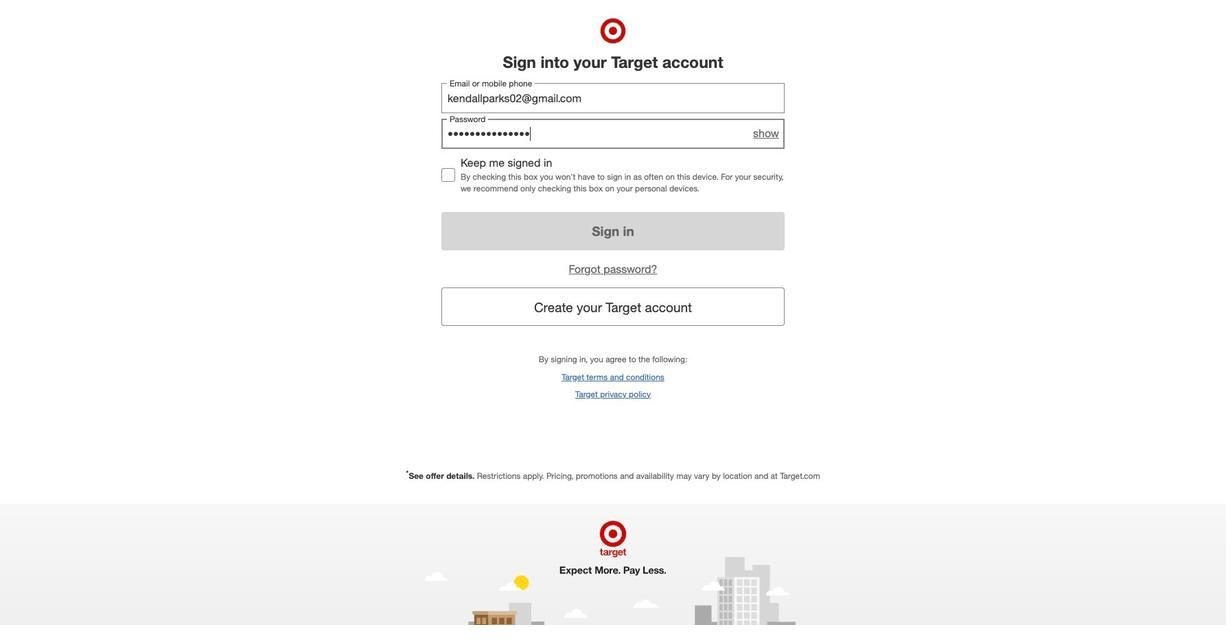 Task type: locate. For each thing, give the bounding box(es) containing it.
None password field
[[442, 119, 785, 149]]

target: expect more. pay less. image
[[420, 504, 806, 626]]

None text field
[[442, 83, 785, 113]]

None checkbox
[[442, 168, 455, 182]]



Task type: vqa. For each thing, say whether or not it's contained in the screenshot.
Glade Candles - Vanilla Caramel Twist - 6.8oz/2ct image
no



